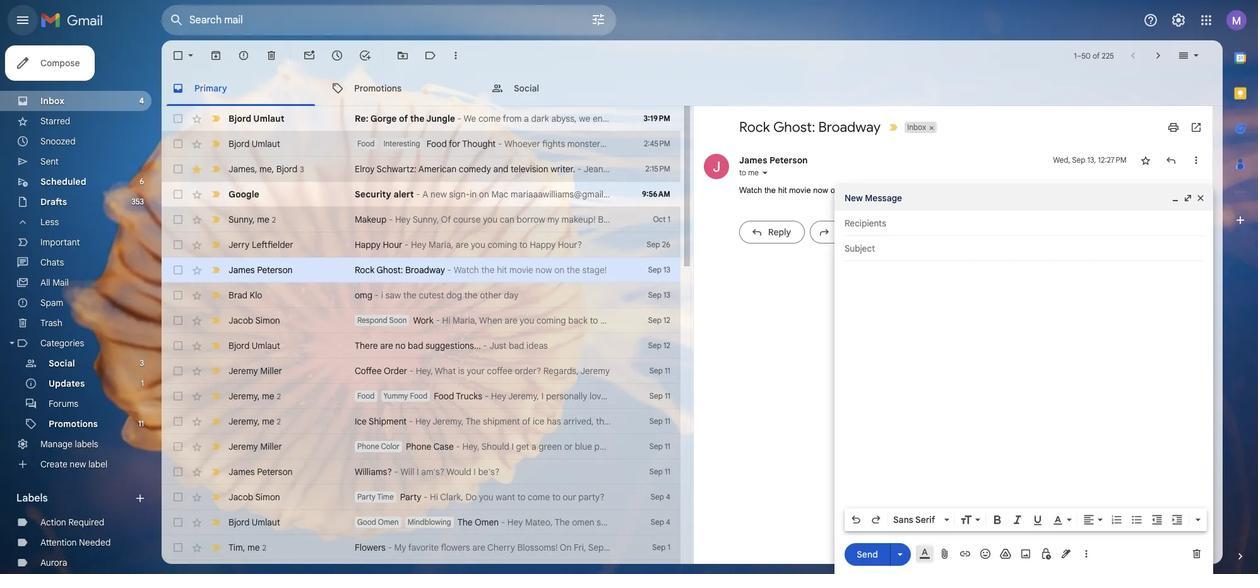 Task type: describe. For each thing, give the bounding box(es) containing it.
party?
[[579, 492, 605, 503]]

italic ‪(⌘i)‬ image
[[1011, 514, 1024, 527]]

formatting options toolbar
[[845, 509, 1207, 532]]

jacob for hi maria, when are you coming back to work? best, jacob
[[229, 315, 253, 326]]

sep 4 for party time party - hi clark, do you want to come to our party?
[[651, 492, 671, 502]]

tim , me 2
[[229, 542, 266, 553]]

recipients
[[845, 218, 886, 229]]

umlaut for the omen
[[252, 517, 280, 528]]

cutest
[[419, 290, 444, 301]]

categories link
[[40, 338, 84, 349]]

reply link
[[739, 221, 805, 243]]

row containing jerry leftfielder
[[162, 232, 681, 258]]

2 13 from the top
[[664, 290, 671, 300]]

9:56 am
[[642, 189, 671, 199]]

best,
[[627, 315, 647, 326]]

should
[[482, 441, 509, 453]]

james peterson for williams? - will i am's? would i be's?
[[229, 467, 293, 478]]

the left "jungle"
[[410, 113, 425, 124]]

sans serif option
[[891, 514, 942, 527]]

3 bjord umlaut from the top
[[229, 340, 280, 352]]

makeup
[[355, 214, 387, 225]]

to right want
[[517, 492, 526, 503]]

categories
[[40, 338, 84, 349]]

omg
[[355, 290, 373, 301]]

50
[[1082, 51, 1091, 60]]

inbox for inbox button
[[907, 122, 926, 132]]

the up other
[[481, 265, 495, 276]]

what
[[435, 366, 456, 377]]

sep 11 for coffee order - hey, what is your coffee order? regards, jeremy
[[650, 366, 671, 376]]

will
[[401, 467, 414, 478]]

12 for jacob simon
[[664, 316, 671, 325]]

shipment
[[369, 416, 407, 427]]

of for 225
[[1093, 51, 1100, 60]]

umlaut for food for thought
[[252, 138, 280, 150]]

jacob simon for party
[[229, 492, 280, 503]]

jerry
[[229, 239, 250, 251]]

do
[[466, 492, 477, 503]]

1 inside labels navigation
[[141, 379, 144, 388]]

26
[[662, 240, 671, 249]]

1 horizontal spatial hit
[[778, 186, 787, 195]]

snooze image
[[331, 49, 343, 62]]

the down show details image
[[765, 186, 776, 195]]

security
[[355, 189, 391, 200]]

10 row from the top
[[162, 333, 681, 359]]

jacob simon for work
[[229, 315, 280, 326]]

omen for the
[[475, 517, 499, 528]]

close image
[[1196, 193, 1206, 203]]

- right trucks
[[485, 391, 489, 402]]

drafts link
[[40, 196, 67, 208]]

promotions inside labels navigation
[[49, 419, 98, 430]]

11 row from the top
[[162, 359, 681, 384]]

sunny , me 2
[[229, 214, 276, 225]]

0 vertical spatial stage!
[[856, 186, 878, 195]]

manage
[[40, 439, 73, 450]]

serif
[[916, 515, 935, 526]]

trucks
[[456, 391, 482, 402]]

move to image
[[396, 49, 409, 62]]

wed, sep 13, 12:27 pm cell
[[1053, 154, 1127, 167]]

security alert -
[[355, 189, 423, 200]]

jeremy , me 2 for -
[[229, 416, 281, 427]]

me for ice shipment -
[[262, 416, 274, 427]]

- right case
[[456, 441, 460, 453]]

sep 12 for jacob simon
[[648, 316, 671, 325]]

brad
[[229, 290, 247, 301]]

more send options image
[[894, 548, 907, 561]]

ghost: for rock ghost: broadway - watch the hit movie now on the stage!
[[377, 265, 403, 276]]

2 vertical spatial you
[[479, 492, 494, 503]]

1 vertical spatial stage!
[[582, 265, 607, 276]]

sans
[[893, 515, 914, 526]]

Message Body text field
[[845, 268, 1203, 505]]

show details image
[[761, 169, 769, 177]]

ideas
[[527, 340, 548, 352]]

to left show details image
[[739, 168, 746, 177]]

promotions tab
[[321, 71, 480, 106]]

row containing tim
[[162, 535, 681, 561]]

labels image
[[424, 49, 437, 62]]

17 row from the top
[[162, 510, 681, 535]]

Subject field
[[845, 242, 1203, 255]]

1 row from the top
[[162, 106, 681, 131]]

- right makeup on the top of page
[[389, 214, 393, 225]]

inbox button
[[905, 122, 928, 133]]

1 horizontal spatial coming
[[537, 315, 566, 326]]

4 inside labels navigation
[[139, 96, 144, 105]]

19 row from the top
[[162, 561, 681, 575]]

1 vertical spatial are
[[505, 315, 518, 326]]

james peterson for rock ghost: broadway - watch the hit movie now on the stage!
[[229, 265, 293, 276]]

jungle
[[426, 113, 455, 124]]

elroy schwartz: american comedy and television writer. -
[[355, 164, 584, 175]]

bjord for -
[[229, 113, 251, 124]]

0 vertical spatial are
[[456, 239, 469, 251]]

0 vertical spatial you
[[471, 239, 485, 251]]

advanced search options image
[[586, 7, 611, 32]]

- left just
[[483, 340, 487, 352]]

create new label
[[40, 459, 108, 470]]

respond soon work - hi maria, when are you coming back to work? best, jacob
[[357, 315, 674, 326]]

blue
[[575, 441, 592, 453]]

the left message at top right
[[842, 186, 854, 195]]

3 inside james , me , bjord 3
[[300, 164, 304, 174]]

needed
[[79, 537, 111, 549]]

0 vertical spatial peterson
[[770, 155, 808, 166]]

ice shipment -
[[355, 416, 415, 427]]

1 horizontal spatial now
[[813, 186, 828, 195]]

attach files image
[[939, 548, 951, 561]]

food down re:
[[357, 139, 375, 148]]

watch inside row
[[454, 265, 479, 276]]

phone inside phone color phone case - hey, should i get a green or blue phone case? thanks, jer
[[357, 442, 379, 451]]

- left hey
[[405, 239, 409, 251]]

settings image
[[1171, 13, 1186, 28]]

create
[[40, 459, 67, 470]]

coffee
[[487, 366, 513, 377]]

happy hour - hey maria, are you coming to happy hour?
[[355, 239, 582, 251]]

rock ghost: broadway - watch the hit movie now on the stage!
[[355, 265, 607, 276]]

insert files using drive image
[[999, 548, 1012, 561]]

Not starred checkbox
[[1140, 154, 1152, 167]]

coffee order - hey, what is your coffee order? regards, jeremy
[[355, 366, 610, 377]]

12 row from the top
[[162, 384, 681, 409]]

scheduled link
[[40, 176, 86, 188]]

3:19 pm
[[644, 114, 671, 123]]

bjord umlaut for -
[[229, 113, 284, 124]]

order?
[[515, 366, 541, 377]]

insert signature image
[[1060, 548, 1073, 561]]

1 vertical spatial you
[[520, 315, 534, 326]]

manage labels link
[[40, 439, 98, 450]]

omen for good
[[378, 518, 399, 527]]

watch the hit movie now on the stage!
[[739, 186, 878, 195]]

ice
[[355, 416, 367, 427]]

required
[[68, 517, 104, 528]]

insert emoji ‪(⌘⇧2)‬ image
[[979, 548, 992, 561]]

, for elroy
[[255, 163, 257, 175]]

1 vertical spatial maria,
[[453, 315, 477, 326]]

reply
[[768, 226, 791, 238]]

4 for the omen -
[[666, 518, 671, 527]]

updates
[[49, 378, 85, 390]]

, for makeup
[[253, 214, 255, 225]]

rock ghost: broadway
[[739, 119, 881, 136]]

less
[[40, 217, 59, 228]]

0 horizontal spatial i
[[417, 467, 419, 478]]

- right "jungle"
[[457, 113, 462, 124]]

0 horizontal spatial hey,
[[416, 366, 433, 377]]

older image
[[1152, 49, 1165, 62]]

phone
[[594, 441, 620, 453]]

4 for party time party - hi clark, do you want to come to our party?
[[666, 492, 671, 502]]

mindblowing
[[408, 518, 451, 527]]

support image
[[1143, 13, 1159, 28]]

am's?
[[421, 467, 445, 478]]

saw
[[385, 290, 401, 301]]

me for elroy schwartz: american comedy and television writer. -
[[259, 163, 272, 175]]

3 inside labels navigation
[[140, 359, 144, 368]]

oct
[[653, 215, 666, 224]]

peterson for williams? - will i am's? would i be's?
[[257, 467, 293, 478]]

social inside labels navigation
[[49, 358, 75, 369]]

starred link
[[40, 116, 70, 127]]

manage labels
[[40, 439, 98, 450]]

sep 4 for the omen -
[[651, 518, 671, 527]]

2 for flowers -
[[262, 543, 266, 553]]

1 13 from the top
[[664, 265, 671, 275]]

good omen
[[357, 518, 399, 527]]

mail
[[52, 277, 69, 289]]

food down coffee
[[357, 391, 375, 401]]

want
[[496, 492, 515, 503]]

all mail
[[40, 277, 69, 289]]

bjord for food for thought
[[229, 138, 250, 150]]

peterson for rock ghost: broadway - watch the hit movie now on the stage!
[[257, 265, 293, 276]]

leftfielder
[[252, 239, 293, 251]]

simon for party
[[255, 492, 280, 503]]

2 horizontal spatial i
[[512, 441, 514, 453]]

labels navigation
[[0, 40, 162, 575]]

clark,
[[440, 492, 463, 503]]

oct 1
[[653, 215, 671, 224]]

compose
[[40, 57, 80, 69]]

the down hour?
[[567, 265, 580, 276]]

case?
[[622, 441, 646, 453]]

attention needed
[[40, 537, 111, 549]]

snoozed
[[40, 136, 76, 147]]

sep 11 for williams? - will i am's? would i be's?
[[650, 467, 671, 477]]

redo ‪(⌘y)‬ image
[[870, 514, 883, 527]]

7 row from the top
[[162, 258, 681, 283]]

not starred image
[[1140, 154, 1152, 167]]

the right dog
[[464, 290, 478, 301]]

dog
[[447, 290, 462, 301]]

important
[[40, 237, 80, 248]]

omg - i saw the cutest dog the other day
[[355, 290, 519, 301]]

writer.
[[551, 164, 575, 175]]

spam link
[[40, 297, 63, 309]]

main menu image
[[15, 13, 30, 28]]

- down want
[[501, 517, 505, 528]]

rock ghost: broadway main content
[[162, 40, 1223, 575]]

jeremy , me 2 for food trucks
[[229, 390, 281, 402]]

social tab
[[481, 71, 640, 106]]

insert link ‪(⌘k)‬ image
[[959, 548, 972, 561]]

flowers -
[[355, 542, 394, 554]]



Task type: locate. For each thing, give the bounding box(es) containing it.
1 vertical spatial jacob simon
[[229, 492, 280, 503]]

1 sep 11 from the top
[[650, 366, 671, 376]]

bad right no
[[408, 340, 423, 352]]

you up ideas
[[520, 315, 534, 326]]

4 row from the top
[[162, 182, 681, 207]]

sep 11 for ice shipment -
[[650, 417, 671, 426]]

13,
[[1088, 155, 1096, 165]]

- left will
[[394, 467, 398, 478]]

inbox for inbox link
[[40, 95, 64, 107]]

klo
[[250, 290, 262, 301]]

inbox inside labels navigation
[[40, 95, 64, 107]]

are left no
[[380, 340, 393, 352]]

of
[[1093, 51, 1100, 60], [399, 113, 408, 124]]

0 vertical spatial rock
[[739, 119, 770, 136]]

gmail image
[[40, 8, 109, 33]]

rock up omg at left
[[355, 265, 374, 276]]

1 vertical spatial social
[[49, 358, 75, 369]]

sep 12
[[648, 316, 671, 325], [648, 341, 671, 350]]

1 vertical spatial peterson
[[257, 265, 293, 276]]

wed, sep 13, 12:27 pm
[[1053, 155, 1127, 165]]

watch down happy hour - hey maria, are you coming to happy hour?
[[454, 265, 479, 276]]

other
[[480, 290, 502, 301]]

you
[[471, 239, 485, 251], [520, 315, 534, 326], [479, 492, 494, 503]]

0 horizontal spatial stage!
[[582, 265, 607, 276]]

simon for work
[[255, 315, 280, 326]]

1 horizontal spatial 3
[[300, 164, 304, 174]]

None checkbox
[[172, 49, 184, 62], [172, 138, 184, 150], [172, 239, 184, 251], [172, 289, 184, 302], [172, 340, 184, 352], [172, 365, 184, 378], [172, 390, 184, 403], [172, 415, 184, 428], [172, 441, 184, 453], [172, 516, 184, 529], [172, 542, 184, 554], [172, 49, 184, 62], [172, 138, 184, 150], [172, 239, 184, 251], [172, 289, 184, 302], [172, 340, 184, 352], [172, 365, 184, 378], [172, 390, 184, 403], [172, 415, 184, 428], [172, 441, 184, 453], [172, 516, 184, 529], [172, 542, 184, 554]]

umlaut up james , me , bjord 3
[[252, 138, 280, 150]]

2 sep 12 from the top
[[648, 341, 671, 350]]

hey, left should
[[462, 441, 480, 453]]

indent less ‪(⌘[)‬ image
[[1151, 514, 1164, 527]]

0 horizontal spatial coming
[[488, 239, 517, 251]]

yummy food
[[384, 391, 428, 401]]

3 row from the top
[[162, 157, 681, 182]]

0 vertical spatial on
[[831, 186, 840, 195]]

- left i
[[375, 290, 379, 301]]

0 vertical spatial broadway
[[819, 119, 881, 136]]

tab list
[[1223, 40, 1258, 529], [162, 71, 1223, 106]]

aurora link
[[40, 557, 67, 569]]

sep 4 up sep 1
[[651, 518, 671, 527]]

row containing brad klo
[[162, 283, 681, 308]]

more formatting options image
[[1192, 514, 1205, 527]]

new
[[70, 459, 86, 470]]

12 for bjord umlaut
[[664, 341, 671, 350]]

numbered list ‪(⌘⇧7)‬ image
[[1111, 514, 1123, 527]]

0 vertical spatial movie
[[789, 186, 811, 195]]

1 vertical spatial simon
[[255, 492, 280, 503]]

1 horizontal spatial party
[[400, 492, 421, 503]]

1 bjord umlaut from the top
[[229, 113, 284, 124]]

williams?
[[355, 467, 392, 478]]

sep 11
[[650, 366, 671, 376], [650, 391, 671, 401], [650, 417, 671, 426], [650, 442, 671, 451], [650, 467, 671, 477]]

coming up rock ghost: broadway - watch the hit movie now on the stage!
[[488, 239, 517, 251]]

1 vertical spatial hit
[[497, 265, 507, 276]]

0 vertical spatial hey,
[[416, 366, 433, 377]]

to right back on the bottom of the page
[[590, 315, 598, 326]]

for
[[449, 138, 460, 150]]

action required link
[[40, 517, 104, 528]]

0 horizontal spatial now
[[536, 265, 552, 276]]

- right shipment
[[409, 416, 413, 427]]

inbox inside button
[[907, 122, 926, 132]]

2 bjord umlaut from the top
[[229, 138, 280, 150]]

- right work
[[436, 315, 440, 326]]

case
[[434, 441, 454, 453]]

18 row from the top
[[162, 535, 681, 561]]

elroy
[[355, 164, 375, 175]]

hi for hi maria, when are you coming back to work? best, jacob
[[442, 315, 450, 326]]

1 horizontal spatial ghost:
[[773, 119, 815, 136]]

None search field
[[162, 5, 616, 35]]

jacob down brad
[[229, 315, 253, 326]]

0 vertical spatial hi
[[442, 315, 450, 326]]

1 vertical spatial jeremy miller
[[229, 441, 282, 453]]

movie inside row
[[509, 265, 533, 276]]

good
[[357, 518, 376, 527]]

5 row from the top
[[162, 207, 681, 232]]

trash link
[[40, 318, 62, 329]]

new message
[[845, 193, 902, 204]]

underline ‪(⌘u)‬ image
[[1032, 515, 1044, 527]]

1 vertical spatial coming
[[537, 315, 566, 326]]

hit up the day
[[497, 265, 507, 276]]

i left get at bottom
[[512, 441, 514, 453]]

me for flowers -
[[247, 542, 260, 553]]

1 jeremy miller from the top
[[229, 366, 282, 377]]

color
[[381, 442, 400, 451]]

- up dog
[[447, 265, 451, 276]]

food left for in the top left of the page
[[427, 138, 447, 150]]

watch down to me
[[739, 186, 762, 195]]

0 horizontal spatial 3
[[140, 359, 144, 368]]

0 horizontal spatial hit
[[497, 265, 507, 276]]

0 vertical spatial now
[[813, 186, 828, 195]]

0 vertical spatial jeremy , me 2
[[229, 390, 281, 402]]

of for the
[[399, 113, 408, 124]]

0 horizontal spatial are
[[380, 340, 393, 352]]

1 vertical spatial broadway
[[405, 265, 445, 276]]

yummy
[[384, 391, 408, 401]]

1 simon from the top
[[255, 315, 280, 326]]

bjord umlaut
[[229, 113, 284, 124], [229, 138, 280, 150], [229, 340, 280, 352], [229, 517, 280, 528]]

you up rock ghost: broadway - watch the hit movie now on the stage!
[[471, 239, 485, 251]]

1 horizontal spatial on
[[831, 186, 840, 195]]

search mail image
[[165, 9, 188, 32]]

message
[[865, 193, 902, 204]]

0 horizontal spatial rock
[[355, 265, 374, 276]]

1 vertical spatial miller
[[260, 441, 282, 453]]

coming left back on the bottom of the page
[[537, 315, 566, 326]]

13 row from the top
[[162, 409, 681, 434]]

maria, left the when at the left
[[453, 315, 477, 326]]

of right gorge at left
[[399, 113, 408, 124]]

happy left hour
[[355, 239, 381, 251]]

archive image
[[210, 49, 222, 62]]

1 horizontal spatial watch
[[739, 186, 762, 195]]

are right the when at the left
[[505, 315, 518, 326]]

our
[[563, 492, 576, 503]]

2 vertical spatial peterson
[[257, 467, 293, 478]]

toggle confidential mode image
[[1040, 548, 1052, 561]]

1 horizontal spatial inbox
[[907, 122, 926, 132]]

party left time
[[357, 492, 376, 502]]

0 horizontal spatial bad
[[408, 340, 423, 352]]

0 vertical spatial miller
[[260, 366, 282, 377]]

tab list containing primary
[[162, 71, 1223, 106]]

1 vertical spatial sep 4
[[651, 518, 671, 527]]

bjord umlaut down primary tab
[[229, 113, 284, 124]]

trash
[[40, 318, 62, 329]]

movie up reply in the top right of the page
[[789, 186, 811, 195]]

the right saw
[[403, 290, 417, 301]]

thought
[[462, 138, 496, 150]]

0 vertical spatial 12
[[664, 316, 671, 325]]

1 vertical spatial movie
[[509, 265, 533, 276]]

more image
[[450, 49, 462, 62]]

2 horizontal spatial are
[[505, 315, 518, 326]]

0 vertical spatial social
[[514, 82, 539, 94]]

5 sep 11 from the top
[[650, 467, 671, 477]]

primary
[[194, 82, 227, 94]]

0 vertical spatial promotions
[[354, 82, 402, 94]]

are up rock ghost: broadway - watch the hit movie now on the stage!
[[456, 239, 469, 251]]

phone left color
[[357, 442, 379, 451]]

promotions inside tab
[[354, 82, 402, 94]]

1 horizontal spatial i
[[474, 467, 476, 478]]

1 horizontal spatial social
[[514, 82, 539, 94]]

2 inside tim , me 2
[[262, 543, 266, 553]]

respond
[[357, 316, 388, 325]]

2 sep 13 from the top
[[648, 290, 671, 300]]

0 vertical spatial watch
[[739, 186, 762, 195]]

sans serif
[[893, 515, 935, 526]]

1 vertical spatial on
[[554, 265, 565, 276]]

alert
[[394, 189, 414, 200]]

phone left case
[[406, 441, 432, 453]]

row containing google
[[162, 182, 681, 207]]

2
[[272, 215, 276, 224], [277, 392, 281, 401], [277, 417, 281, 426], [262, 543, 266, 553]]

1 jacob simon from the top
[[229, 315, 280, 326]]

insert photo image
[[1020, 548, 1032, 561]]

bjord
[[229, 113, 251, 124], [229, 138, 250, 150], [276, 163, 297, 175], [229, 340, 250, 352], [229, 517, 250, 528]]

stage! up recipients
[[856, 186, 878, 195]]

there are no bad suggestions... - just bad ideas
[[355, 340, 548, 352]]

- right order
[[410, 366, 414, 377]]

, for ice
[[257, 416, 260, 427]]

11
[[665, 366, 671, 376], [665, 391, 671, 401], [665, 417, 671, 426], [138, 419, 144, 429], [665, 442, 671, 451], [665, 467, 671, 477]]

1 vertical spatial now
[[536, 265, 552, 276]]

umlaut up tim , me 2
[[252, 517, 280, 528]]

0 vertical spatial simon
[[255, 315, 280, 326]]

sep 12 for bjord umlaut
[[648, 341, 671, 350]]

1 horizontal spatial happy
[[530, 239, 556, 251]]

1 horizontal spatial rock
[[739, 119, 770, 136]]

pop out image
[[1183, 193, 1193, 203]]

0 horizontal spatial promotions
[[49, 419, 98, 430]]

party right time
[[400, 492, 421, 503]]

0 horizontal spatial movie
[[509, 265, 533, 276]]

bjord umlaut up tim , me 2
[[229, 517, 280, 528]]

1 horizontal spatial stage!
[[856, 186, 878, 195]]

gorge
[[371, 113, 397, 124]]

no
[[395, 340, 406, 352]]

0 horizontal spatial ghost:
[[377, 265, 403, 276]]

1 bad from the left
[[408, 340, 423, 352]]

2 row from the top
[[162, 131, 681, 157]]

movie
[[789, 186, 811, 195], [509, 265, 533, 276]]

delete image
[[265, 49, 278, 62]]

1 sep 12 from the top
[[648, 316, 671, 325]]

0 vertical spatial jacob simon
[[229, 315, 280, 326]]

hour?
[[558, 239, 582, 251]]

2 jeremy miller from the top
[[229, 441, 282, 453]]

party
[[400, 492, 421, 503], [357, 492, 376, 502]]

promotions up gorge at left
[[354, 82, 402, 94]]

food left trucks
[[434, 391, 454, 402]]

flowers
[[355, 542, 386, 554]]

2 12 from the top
[[664, 341, 671, 350]]

i right will
[[417, 467, 419, 478]]

stage! up back on the bottom of the page
[[582, 265, 607, 276]]

primary tab
[[162, 71, 320, 106]]

create new label link
[[40, 459, 108, 470]]

2 miller from the top
[[260, 441, 282, 453]]

more options image
[[1083, 548, 1090, 561]]

0 horizontal spatial hi
[[430, 492, 438, 503]]

1 vertical spatial hi
[[430, 492, 438, 503]]

1 vertical spatial sep 13
[[648, 290, 671, 300]]

inbox
[[40, 95, 64, 107], [907, 122, 926, 132]]

chats
[[40, 257, 64, 268]]

new message dialog
[[835, 186, 1213, 575]]

on left new
[[831, 186, 840, 195]]

wed,
[[1053, 155, 1071, 165]]

jacob right best,
[[649, 315, 674, 326]]

bjord for the omen
[[229, 517, 250, 528]]

rock for rock ghost: broadway - watch the hit movie now on the stage!
[[355, 265, 374, 276]]

row containing sunny
[[162, 207, 681, 232]]

discard draft ‪(⌘⇧d)‬ image
[[1191, 548, 1203, 561]]

report spam image
[[237, 49, 250, 62]]

2 bad from the left
[[509, 340, 524, 352]]

jacob simon up tim , me 2
[[229, 492, 280, 503]]

ghost: for rock ghost: broadway
[[773, 119, 815, 136]]

drafts
[[40, 196, 67, 208]]

social inside 'tab'
[[514, 82, 539, 94]]

2 vertical spatial are
[[380, 340, 393, 352]]

2 vertical spatial 4
[[666, 518, 671, 527]]

i
[[381, 290, 383, 301]]

all mail link
[[40, 277, 69, 289]]

bold ‪(⌘b)‬ image
[[991, 514, 1004, 527]]

0 vertical spatial sep 13
[[648, 265, 671, 275]]

omen right the on the bottom left of page
[[475, 517, 499, 528]]

0 horizontal spatial omen
[[378, 518, 399, 527]]

16 row from the top
[[162, 485, 681, 510]]

add to tasks image
[[359, 49, 371, 62]]

1 horizontal spatial promotions
[[354, 82, 402, 94]]

aurora
[[40, 557, 67, 569]]

now left new
[[813, 186, 828, 195]]

1 vertical spatial hey,
[[462, 441, 480, 453]]

to left "our"
[[552, 492, 561, 503]]

action required
[[40, 517, 104, 528]]

me for makeup -
[[257, 214, 269, 225]]

just
[[490, 340, 507, 352]]

minimize image
[[1171, 193, 1181, 203]]

2 jeremy , me 2 from the top
[[229, 416, 281, 427]]

jacob
[[229, 315, 253, 326], [649, 315, 674, 326], [229, 492, 253, 503]]

hi left clark,
[[430, 492, 438, 503]]

omen right good
[[378, 518, 399, 527]]

1 horizontal spatial bad
[[509, 340, 524, 352]]

broadway for rock ghost: broadway - watch the hit movie now on the stage!
[[405, 265, 445, 276]]

1 horizontal spatial hey,
[[462, 441, 480, 453]]

0 vertical spatial maria,
[[429, 239, 453, 251]]

hi for hi clark, do you want to come to our party?
[[430, 492, 438, 503]]

2 happy from the left
[[530, 239, 556, 251]]

google
[[229, 189, 259, 200]]

indent more ‪(⌘])‬ image
[[1171, 514, 1184, 527]]

4 sep 11 from the top
[[650, 442, 671, 451]]

1 jeremy , me 2 from the top
[[229, 390, 281, 402]]

2 sep 11 from the top
[[650, 391, 671, 401]]

bulleted list ‪(⌘⇧8)‬ image
[[1131, 514, 1143, 527]]

bjord umlaut down klo
[[229, 340, 280, 352]]

15 row from the top
[[162, 460, 681, 485]]

0 vertical spatial 4
[[139, 96, 144, 105]]

rock for rock ghost: broadway
[[739, 119, 770, 136]]

sent
[[40, 156, 59, 167]]

row containing james
[[162, 157, 681, 182]]

row
[[162, 106, 681, 131], [162, 131, 681, 157], [162, 157, 681, 182], [162, 182, 681, 207], [162, 207, 681, 232], [162, 232, 681, 258], [162, 258, 681, 283], [162, 283, 681, 308], [162, 308, 681, 333], [162, 333, 681, 359], [162, 359, 681, 384], [162, 384, 681, 409], [162, 409, 681, 434], [162, 434, 693, 460], [162, 460, 681, 485], [162, 485, 681, 510], [162, 510, 681, 535], [162, 535, 681, 561], [162, 561, 681, 575]]

party inside party time party - hi clark, do you want to come to our party?
[[357, 492, 376, 502]]

sep 4 down thanks,
[[651, 492, 671, 502]]

re:
[[355, 113, 368, 124]]

0 horizontal spatial phone
[[357, 442, 379, 451]]

to left hour?
[[519, 239, 528, 251]]

2 for makeup -
[[272, 215, 276, 224]]

1 horizontal spatial hi
[[442, 315, 450, 326]]

umlaut down klo
[[252, 340, 280, 352]]

3 sep 11 from the top
[[650, 417, 671, 426]]

i left be's?
[[474, 467, 476, 478]]

1 50 of 225
[[1074, 51, 1114, 60]]

scheduled
[[40, 176, 86, 188]]

bjord umlaut up james , me , bjord 3
[[229, 138, 280, 150]]

0 horizontal spatial party
[[357, 492, 376, 502]]

food for thought -
[[427, 138, 504, 150]]

hey
[[411, 239, 426, 251]]

forums link
[[49, 398, 78, 410]]

food right yummy at the bottom of page
[[410, 391, 428, 401]]

- up mindblowing on the bottom
[[424, 492, 428, 503]]

1 vertical spatial jeremy , me 2
[[229, 416, 281, 427]]

sep 13
[[648, 265, 671, 275], [648, 290, 671, 300]]

stage!
[[856, 186, 878, 195], [582, 265, 607, 276]]

hi right work
[[442, 315, 450, 326]]

hit up reply in the top right of the page
[[778, 186, 787, 195]]

jacob for hi clark, do you want to come to our party?
[[229, 492, 253, 503]]

0 horizontal spatial watch
[[454, 265, 479, 276]]

0 vertical spatial sep 4
[[651, 492, 671, 502]]

i
[[512, 441, 514, 453], [417, 467, 419, 478], [474, 467, 476, 478]]

2 vertical spatial james peterson
[[229, 467, 293, 478]]

schwartz:
[[377, 164, 416, 175]]

sep inside cell
[[1072, 155, 1086, 165]]

0 vertical spatial 13
[[664, 265, 671, 275]]

1 vertical spatial rock
[[355, 265, 374, 276]]

- right flowers at the bottom left of page
[[388, 542, 392, 554]]

None checkbox
[[172, 112, 184, 125], [172, 163, 184, 176], [172, 188, 184, 201], [172, 213, 184, 226], [172, 264, 184, 277], [172, 314, 184, 327], [172, 466, 184, 479], [172, 491, 184, 504], [172, 112, 184, 125], [172, 163, 184, 176], [172, 188, 184, 201], [172, 213, 184, 226], [172, 264, 184, 277], [172, 314, 184, 327], [172, 466, 184, 479], [172, 491, 184, 504]]

0 vertical spatial sep 12
[[648, 316, 671, 325]]

the
[[458, 517, 473, 528]]

0 vertical spatial coming
[[488, 239, 517, 251]]

353
[[132, 197, 144, 206]]

peterson
[[770, 155, 808, 166], [257, 265, 293, 276], [257, 467, 293, 478]]

4 bjord umlaut from the top
[[229, 517, 280, 528]]

food
[[427, 138, 447, 150], [357, 139, 375, 148], [434, 391, 454, 402], [357, 391, 375, 401], [410, 391, 428, 401]]

8 row from the top
[[162, 283, 681, 308]]

0 vertical spatial of
[[1093, 51, 1100, 60]]

1 vertical spatial promotions
[[49, 419, 98, 430]]

of right 50
[[1093, 51, 1100, 60]]

williams? - will i am's? would i be's?
[[355, 467, 500, 478]]

2 inside sunny , me 2
[[272, 215, 276, 224]]

2 jacob simon from the top
[[229, 492, 280, 503]]

1 sep 13 from the top
[[648, 265, 671, 275]]

hit inside row
[[497, 265, 507, 276]]

labels heading
[[16, 492, 134, 505]]

0 vertical spatial ghost:
[[773, 119, 815, 136]]

green
[[539, 441, 562, 453]]

1 horizontal spatial omen
[[475, 517, 499, 528]]

promotions up manage labels
[[49, 419, 98, 430]]

1 happy from the left
[[355, 239, 381, 251]]

0 horizontal spatial inbox
[[40, 95, 64, 107]]

you right the do
[[479, 492, 494, 503]]

11 inside labels navigation
[[138, 419, 144, 429]]

1 horizontal spatial of
[[1093, 51, 1100, 60]]

day
[[504, 290, 519, 301]]

maria, right hey
[[429, 239, 453, 251]]

now inside row
[[536, 265, 552, 276]]

Search mail text field
[[189, 14, 556, 27]]

hey, left what
[[416, 366, 433, 377]]

broadway for rock ghost: broadway
[[819, 119, 881, 136]]

undo ‪(⌘z)‬ image
[[850, 514, 862, 527]]

- right alert
[[416, 189, 420, 200]]

2 for ice shipment -
[[277, 417, 281, 426]]

brad klo
[[229, 290, 262, 301]]

bjord umlaut for the omen
[[229, 517, 280, 528]]

14 row from the top
[[162, 434, 693, 460]]

2 simon from the top
[[255, 492, 280, 503]]

bjord umlaut for food for thought
[[229, 138, 280, 150]]

1 sep 4 from the top
[[651, 492, 671, 502]]

time
[[377, 492, 394, 502]]

0 vertical spatial james peterson
[[739, 155, 808, 166]]

1 miller from the top
[[260, 366, 282, 377]]

work
[[413, 315, 434, 326]]

umlaut for -
[[253, 113, 284, 124]]

0 horizontal spatial of
[[399, 113, 408, 124]]

, for flowers
[[243, 542, 245, 553]]

1
[[1074, 51, 1077, 60], [668, 215, 671, 224], [141, 379, 144, 388], [668, 543, 671, 552]]

happy left hour?
[[530, 239, 556, 251]]

6 row from the top
[[162, 232, 681, 258]]

simon up tim , me 2
[[255, 492, 280, 503]]

umlaut down primary tab
[[253, 113, 284, 124]]

- right writer.
[[578, 164, 582, 175]]

- right thought
[[498, 138, 502, 150]]

now up respond soon work - hi maria, when are you coming back to work? best, jacob
[[536, 265, 552, 276]]

jer
[[680, 441, 693, 453]]

1 horizontal spatial broadway
[[819, 119, 881, 136]]

less button
[[0, 212, 152, 232]]

jacob up tim
[[229, 492, 253, 503]]

1 horizontal spatial phone
[[406, 441, 432, 453]]

toggle split pane mode image
[[1177, 49, 1190, 62]]

jacob simon down klo
[[229, 315, 280, 326]]

bad right just
[[509, 340, 524, 352]]

1 12 from the top
[[664, 316, 671, 325]]

coffee
[[355, 366, 382, 377]]

on down hour?
[[554, 265, 565, 276]]

1 vertical spatial 4
[[666, 492, 671, 502]]

simon down klo
[[255, 315, 280, 326]]

1 vertical spatial sep 12
[[648, 341, 671, 350]]

movie up the day
[[509, 265, 533, 276]]

american
[[418, 164, 457, 175]]

rock
[[739, 119, 770, 136], [355, 265, 374, 276]]

rock up to me
[[739, 119, 770, 136]]

soon
[[389, 316, 407, 325]]

1 vertical spatial 3
[[140, 359, 144, 368]]

2 sep 4 from the top
[[651, 518, 671, 527]]

9 row from the top
[[162, 308, 681, 333]]

1 vertical spatial 12
[[664, 341, 671, 350]]

12:27 pm
[[1098, 155, 1127, 165]]



Task type: vqa. For each thing, say whether or not it's contained in the screenshot.
4 related to The Omen -
yes



